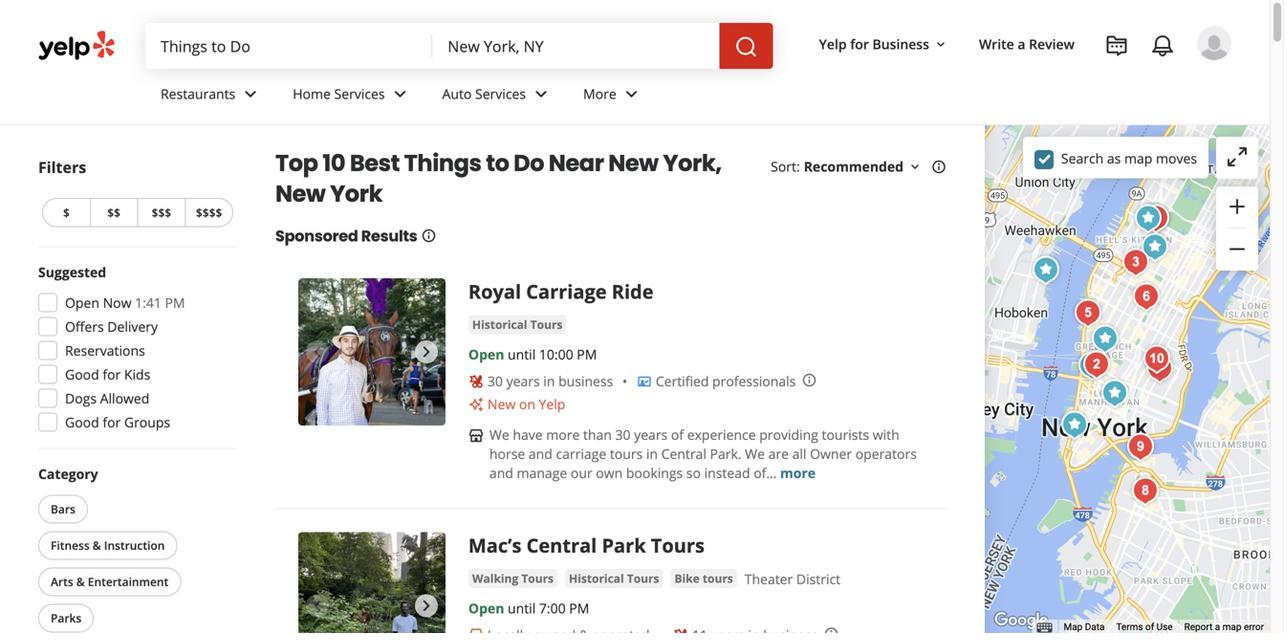 Task type: vqa. For each thing, say whether or not it's contained in the screenshot.
Good to the top
yes



Task type: locate. For each thing, give the bounding box(es) containing it.
1 24 chevron down v2 image from the left
[[530, 83, 553, 106]]

2 24 chevron down v2 image from the left
[[620, 83, 643, 106]]

2 services from the left
[[475, 85, 526, 103]]

pm inside group
[[165, 294, 185, 312]]

0 horizontal spatial 24 chevron down v2 image
[[239, 83, 262, 106]]

certified professionals
[[656, 372, 796, 390]]

open up 16 locally owned v2 icon
[[469, 599, 504, 617]]

0 horizontal spatial 30
[[488, 372, 503, 390]]

carriage
[[526, 278, 607, 305]]

1 horizontal spatial new
[[488, 395, 516, 413]]

use
[[1157, 621, 1173, 633]]

yelp down the 30 years in business
[[539, 395, 566, 413]]

tours
[[610, 445, 643, 463], [703, 570, 733, 586]]

$ button
[[42, 198, 90, 227]]

error
[[1244, 621, 1264, 633]]

2 until from the top
[[508, 599, 536, 617]]

central up so
[[661, 445, 707, 463]]

None search field
[[145, 23, 777, 69]]

central inside we have more than 30 years of experience providing tourists with horse and carriage tours in central park. we are all owner operators and manage our own bookings so instead of…
[[661, 445, 707, 463]]

2 none field from the left
[[448, 35, 704, 56]]

parks button
[[38, 604, 94, 633]]

16 years in business v2 image
[[469, 374, 484, 389], [673, 628, 689, 633]]

24 chevron down v2 image
[[530, 83, 553, 106], [620, 83, 643, 106]]

map left error
[[1223, 621, 1242, 633]]

16 bizhouse v2 image
[[469, 428, 484, 443]]

0 horizontal spatial central
[[527, 532, 597, 558]]

historical for royal carriage ride link
[[472, 317, 527, 332]]

more down all
[[780, 464, 816, 482]]

of inside we have more than 30 years of experience providing tourists with horse and carriage tours in central park. we are all owner operators and manage our own bookings so instead of…
[[671, 426, 684, 444]]

central
[[661, 445, 707, 463], [527, 532, 597, 558]]

theater
[[745, 570, 793, 588]]

a right report
[[1215, 621, 1220, 633]]

0 horizontal spatial we
[[490, 426, 509, 444]]

30 up new on yelp
[[488, 372, 503, 390]]

slideshow element
[[298, 278, 446, 425], [298, 532, 446, 633]]

of left experience
[[671, 426, 684, 444]]

2 vertical spatial for
[[103, 413, 121, 431]]

for inside button
[[850, 35, 869, 53]]

bars
[[51, 501, 75, 517]]

0 horizontal spatial &
[[76, 574, 85, 590]]

1 vertical spatial historical tours button
[[565, 569, 663, 588]]

0 horizontal spatial historical tours
[[472, 317, 563, 332]]

best
[[350, 147, 400, 179]]

museum of sex image
[[1127, 278, 1166, 316]]

historical tours link up open until 10:00 pm
[[469, 315, 566, 334]]

0 vertical spatial yelp
[[819, 35, 847, 53]]

24 chevron down v2 image right more
[[620, 83, 643, 106]]

historical tours
[[472, 317, 563, 332], [569, 570, 659, 586]]

0 vertical spatial open
[[65, 294, 99, 312]]

1 services from the left
[[334, 85, 385, 103]]

good for groups
[[65, 413, 170, 431]]

instead
[[704, 464, 750, 482]]

16 certified professionals v2 image
[[637, 374, 652, 389]]

none field find
[[161, 35, 417, 56]]

0 horizontal spatial tours
[[610, 445, 643, 463]]

1 vertical spatial until
[[508, 599, 536, 617]]

1 vertical spatial a
[[1215, 621, 1220, 633]]

until
[[508, 345, 536, 363], [508, 599, 536, 617]]

search image
[[735, 35, 758, 58]]

0 vertical spatial we
[[490, 426, 509, 444]]

report a map error link
[[1184, 621, 1264, 633]]

resilience paddle sports image
[[1027, 251, 1065, 289]]

1 vertical spatial historical
[[569, 570, 624, 586]]

services right home
[[334, 85, 385, 103]]

allowed
[[100, 389, 150, 407]]

auto
[[442, 85, 472, 103]]

historical tours link down park
[[565, 569, 663, 588]]

none field up more
[[448, 35, 704, 56]]

& right fitness
[[93, 537, 101, 553]]

1 horizontal spatial a
[[1215, 621, 1220, 633]]

operators
[[856, 445, 917, 463]]

new
[[608, 147, 659, 179], [275, 178, 326, 210], [488, 395, 516, 413]]

0 vertical spatial historical
[[472, 317, 527, 332]]

tours inside button
[[521, 570, 554, 586]]

suggested
[[38, 263, 106, 281]]

0 horizontal spatial 16 years in business v2 image
[[469, 374, 484, 389]]

home services
[[293, 85, 385, 103]]

16 info v2 image
[[421, 228, 437, 243]]

new right 16 new v2 image
[[488, 395, 516, 413]]

1 until from the top
[[508, 345, 536, 363]]

1 slideshow element from the top
[[298, 278, 446, 425]]

tours up own
[[610, 445, 643, 463]]

reservations
[[65, 341, 145, 360]]

years up bookings
[[634, 426, 668, 444]]

2 slideshow element from the top
[[298, 532, 446, 633]]

0 vertical spatial good
[[65, 365, 99, 383]]

1 vertical spatial yelp
[[539, 395, 566, 413]]

services for home services
[[334, 85, 385, 103]]

kendall p. image
[[1197, 26, 1232, 60]]

dumbo image
[[1122, 428, 1160, 466]]

1 horizontal spatial years
[[634, 426, 668, 444]]

1 horizontal spatial central
[[661, 445, 707, 463]]

1 vertical spatial good
[[65, 413, 99, 431]]

0 horizontal spatial group
[[33, 263, 237, 438]]

dogs allowed
[[65, 389, 150, 407]]

kids
[[124, 365, 150, 383]]

0 vertical spatial historical tours button
[[469, 315, 566, 334]]

0 vertical spatial 30
[[488, 372, 503, 390]]

pm right the 1:41
[[165, 294, 185, 312]]

1 good from the top
[[65, 365, 99, 383]]

tours up open until 7:00 pm
[[521, 570, 554, 586]]

historical tours up open until 10:00 pm
[[472, 317, 563, 332]]

terms of use
[[1116, 621, 1173, 633]]

historical tours button down park
[[565, 569, 663, 588]]

1 horizontal spatial of
[[1146, 621, 1154, 633]]

spyscape image
[[1137, 199, 1175, 238], [1137, 199, 1175, 238]]

next image
[[415, 340, 438, 363]]

1 horizontal spatial historical
[[569, 570, 624, 586]]

1 vertical spatial map
[[1223, 621, 1242, 633]]

0 horizontal spatial years
[[506, 372, 540, 390]]

carriage
[[556, 445, 606, 463]]

24 chevron down v2 image
[[239, 83, 262, 106], [389, 83, 412, 106]]

new up sponsored at the top left
[[275, 178, 326, 210]]

park.
[[710, 445, 742, 463]]

24 chevron down v2 image inside home services link
[[389, 83, 412, 106]]

2 vertical spatial pm
[[569, 599, 589, 617]]

group
[[1216, 186, 1258, 271], [33, 263, 237, 438]]

good for kids
[[65, 365, 150, 383]]

more up the carriage
[[546, 426, 580, 444]]

1 24 chevron down v2 image from the left
[[239, 83, 262, 106]]

and down horse
[[490, 464, 513, 482]]

1 horizontal spatial yelp
[[819, 35, 847, 53]]

on
[[519, 395, 535, 413]]

museum of broadway image
[[1136, 228, 1174, 266]]

24 chevron down v2 image left auto at the left
[[389, 83, 412, 106]]

1 vertical spatial pm
[[577, 345, 597, 363]]

1 horizontal spatial none field
[[448, 35, 704, 56]]

1 none field from the left
[[161, 35, 417, 56]]

pm up business
[[577, 345, 597, 363]]

24 chevron down v2 image inside "restaurants" link
[[239, 83, 262, 106]]

tours right bike
[[703, 570, 733, 586]]

professionals
[[712, 372, 796, 390]]

sunken harbor club image
[[1127, 472, 1165, 510]]

0 vertical spatial more
[[546, 426, 580, 444]]

yelp left business
[[819, 35, 847, 53]]

fitness & instruction button
[[38, 531, 177, 560]]

in down 10:00
[[543, 372, 555, 390]]

now
[[103, 294, 131, 312]]

open until 10:00 pm
[[469, 345, 597, 363]]

services inside 'link'
[[475, 85, 526, 103]]

1 vertical spatial years
[[634, 426, 668, 444]]

24 chevron down v2 image inside auto services 'link'
[[530, 83, 553, 106]]

sponsored
[[275, 225, 358, 247]]

0 vertical spatial historical tours link
[[469, 315, 566, 334]]

notifications image
[[1151, 34, 1174, 57]]

services for auto services
[[475, 85, 526, 103]]

1 horizontal spatial 24 chevron down v2 image
[[620, 83, 643, 106]]

previous image
[[306, 340, 329, 363]]

0 horizontal spatial in
[[543, 372, 555, 390]]

central up walking tours
[[527, 532, 597, 558]]

2 24 chevron down v2 image from the left
[[389, 83, 412, 106]]

1 vertical spatial for
[[103, 365, 121, 383]]

results
[[361, 225, 417, 247]]

0 horizontal spatial more
[[546, 426, 580, 444]]

0 vertical spatial map
[[1125, 149, 1153, 167]]

None field
[[161, 35, 417, 56], [448, 35, 704, 56]]

0 vertical spatial years
[[506, 372, 540, 390]]

for for groups
[[103, 413, 121, 431]]

1 vertical spatial historical tours
[[569, 570, 659, 586]]

good down dogs
[[65, 413, 99, 431]]

map
[[1064, 621, 1083, 633]]

walking tours
[[472, 570, 554, 586]]

mac's central park tours link
[[469, 532, 705, 558]]

0 vertical spatial until
[[508, 345, 536, 363]]

1 vertical spatial slideshow element
[[298, 532, 446, 633]]

with
[[873, 426, 900, 444]]

1 horizontal spatial &
[[93, 537, 101, 553]]

auto services
[[442, 85, 526, 103]]

24 chevron down v2 image right restaurants
[[239, 83, 262, 106]]

pm right 7:00
[[569, 599, 589, 617]]

please don't tell image
[[1138, 340, 1176, 378]]

for left business
[[850, 35, 869, 53]]

tours up 10:00
[[530, 317, 563, 332]]

and up manage on the left
[[529, 445, 553, 463]]

0 horizontal spatial map
[[1125, 149, 1153, 167]]

16 chevron down v2 image
[[933, 37, 949, 52]]

of
[[671, 426, 684, 444], [1146, 621, 1154, 633]]

1 vertical spatial 30
[[615, 426, 631, 444]]

more inside we have more than 30 years of experience providing tourists with horse and carriage tours in central park. we are all owner operators and manage our own bookings so instead of…
[[546, 426, 580, 444]]

1 vertical spatial tours
[[703, 570, 733, 586]]

1 vertical spatial we
[[745, 445, 765, 463]]

0 horizontal spatial historical
[[472, 317, 527, 332]]

Near text field
[[448, 35, 704, 56]]

historical down mac's central park tours
[[569, 570, 624, 586]]

fitness
[[51, 537, 90, 553]]

walking
[[472, 570, 519, 586]]

next image
[[415, 594, 438, 617]]

restaurants link
[[145, 69, 278, 124]]

game of 1000 boxes image
[[1117, 243, 1155, 282]]

30 right than
[[615, 426, 631, 444]]

map right the as
[[1125, 149, 1153, 167]]

the high line image
[[1069, 294, 1107, 332]]

in
[[543, 372, 555, 390], [646, 445, 658, 463]]

pm for mac's
[[569, 599, 589, 617]]

1 horizontal spatial 30
[[615, 426, 631, 444]]

none field up home
[[161, 35, 417, 56]]

& right arts
[[76, 574, 85, 590]]

0 vertical spatial slideshow element
[[298, 278, 446, 425]]

info icon image
[[802, 373, 817, 388], [802, 373, 817, 388], [824, 626, 839, 633], [824, 626, 839, 633]]

business
[[559, 372, 613, 390]]

historical tours down park
[[569, 570, 659, 586]]

1 vertical spatial of
[[1146, 621, 1154, 633]]

historical tours button for royal carriage ride link
[[469, 315, 566, 334]]

1 vertical spatial &
[[76, 574, 85, 590]]

16 chevron down v2 image
[[908, 159, 923, 174]]

historical tours button up open until 10:00 pm
[[469, 315, 566, 334]]

ride
[[612, 278, 654, 305]]

report a map error
[[1184, 621, 1264, 633]]

open up 16 new v2 image
[[469, 345, 504, 363]]

until left 7:00
[[508, 599, 536, 617]]

do
[[514, 147, 544, 179]]

0 vertical spatial for
[[850, 35, 869, 53]]

write a review
[[979, 35, 1075, 53]]

16 years in business v2 image down bike
[[673, 628, 689, 633]]

1 horizontal spatial 24 chevron down v2 image
[[389, 83, 412, 106]]

16 years in business v2 image up 16 new v2 image
[[469, 374, 484, 389]]

open
[[65, 294, 99, 312], [469, 345, 504, 363], [469, 599, 504, 617]]

1 horizontal spatial more
[[780, 464, 816, 482]]

0 horizontal spatial new
[[275, 178, 326, 210]]

all
[[792, 445, 807, 463]]

30 years in business
[[488, 372, 613, 390]]

map data
[[1064, 621, 1105, 633]]

24 chevron down v2 image inside more link
[[620, 83, 643, 106]]

2 vertical spatial open
[[469, 599, 504, 617]]

for down dogs allowed
[[103, 413, 121, 431]]

0 horizontal spatial a
[[1018, 35, 1026, 53]]

24 chevron down v2 image right auto services
[[530, 83, 553, 106]]

good
[[65, 365, 99, 383], [65, 413, 99, 431]]

historical tours button for walking tours link
[[565, 569, 663, 588]]

walking tours link
[[469, 569, 558, 588]]

1 horizontal spatial and
[[529, 445, 553, 463]]

home
[[293, 85, 331, 103]]

1 horizontal spatial 16 years in business v2 image
[[673, 628, 689, 633]]

& inside arts & entertainment button
[[76, 574, 85, 590]]

0 vertical spatial pm
[[165, 294, 185, 312]]

open now 1:41 pm
[[65, 294, 185, 312]]

for up dogs allowed
[[103, 365, 121, 383]]

bike tours button
[[671, 569, 737, 588]]

0 vertical spatial of
[[671, 426, 684, 444]]

1 vertical spatial historical tours link
[[565, 569, 663, 588]]

new right near
[[608, 147, 659, 179]]

open for mac's central park tours
[[469, 599, 504, 617]]

historical down royal in the left top of the page
[[472, 317, 527, 332]]

0 vertical spatial central
[[661, 445, 707, 463]]

we up horse
[[490, 426, 509, 444]]

16 info v2 image
[[931, 159, 947, 174]]

map
[[1125, 149, 1153, 167], [1223, 621, 1242, 633]]

& for fitness
[[93, 537, 101, 553]]

0 horizontal spatial of
[[671, 426, 684, 444]]

1 horizontal spatial historical tours
[[569, 570, 659, 586]]

& inside fitness & instruction button
[[93, 537, 101, 553]]

services right auto at the left
[[475, 85, 526, 103]]

expand map image
[[1226, 145, 1249, 168]]

1 vertical spatial in
[[646, 445, 658, 463]]

zoom out image
[[1226, 238, 1249, 261]]

0 vertical spatial tours
[[610, 445, 643, 463]]

until left 10:00
[[508, 345, 536, 363]]

0 vertical spatial and
[[529, 445, 553, 463]]

$
[[63, 205, 70, 220]]

tours for historical tours link for royal carriage ride link
[[530, 317, 563, 332]]

providing
[[759, 426, 818, 444]]

walking tours button
[[469, 569, 558, 588]]

royal
[[469, 278, 521, 305]]

1 horizontal spatial tours
[[703, 570, 733, 586]]

we up of…
[[745, 445, 765, 463]]

tours down park
[[627, 570, 659, 586]]

open until 7:00 pm
[[469, 599, 589, 617]]

foods of ny tours image
[[1086, 320, 1125, 358]]

mac's central park tours image
[[298, 532, 446, 633]]

certified
[[656, 372, 709, 390]]

0 horizontal spatial services
[[334, 85, 385, 103]]

0 horizontal spatial none field
[[161, 35, 417, 56]]

late tour crime image
[[1056, 406, 1094, 444]]

0 horizontal spatial and
[[490, 464, 513, 482]]

write
[[979, 35, 1014, 53]]

years up new on yelp
[[506, 372, 540, 390]]

2 good from the top
[[65, 413, 99, 431]]

good up dogs
[[65, 365, 99, 383]]

0 horizontal spatial 24 chevron down v2 image
[[530, 83, 553, 106]]

open up offers
[[65, 294, 99, 312]]

0 vertical spatial in
[[543, 372, 555, 390]]

0 vertical spatial historical tours
[[472, 317, 563, 332]]

instruction
[[104, 537, 165, 553]]

in up bookings
[[646, 445, 658, 463]]

1 horizontal spatial in
[[646, 445, 658, 463]]

1 horizontal spatial map
[[1223, 621, 1242, 633]]

1 horizontal spatial we
[[745, 445, 765, 463]]

&
[[93, 537, 101, 553], [76, 574, 85, 590]]

years
[[506, 372, 540, 390], [634, 426, 668, 444]]

a right the write
[[1018, 35, 1026, 53]]

1 horizontal spatial services
[[475, 85, 526, 103]]

category group
[[34, 464, 237, 633]]

1 vertical spatial open
[[469, 345, 504, 363]]

0 vertical spatial a
[[1018, 35, 1026, 53]]

of left use
[[1146, 621, 1154, 633]]

and
[[529, 445, 553, 463], [490, 464, 513, 482]]

services
[[334, 85, 385, 103], [475, 85, 526, 103]]

$$
[[107, 205, 120, 220]]

0 vertical spatial &
[[93, 537, 101, 553]]



Task type: describe. For each thing, give the bounding box(es) containing it.
projects image
[[1105, 34, 1128, 57]]

bars button
[[38, 495, 88, 524]]

business categories element
[[145, 69, 1232, 124]]

dogs
[[65, 389, 97, 407]]

top
[[275, 147, 318, 179]]

historical tours for the historical tours 'button' for royal carriage ride link
[[472, 317, 563, 332]]

bike tours link
[[671, 569, 737, 588]]

1 vertical spatial and
[[490, 464, 513, 482]]

pm for royal
[[577, 345, 597, 363]]

business
[[873, 35, 929, 53]]

terms
[[1116, 621, 1143, 633]]

good for good for kids
[[65, 365, 99, 383]]

$$$$
[[196, 205, 222, 220]]

parks
[[51, 610, 82, 626]]

user actions element
[[804, 24, 1258, 142]]

more
[[583, 85, 617, 103]]

0 horizontal spatial yelp
[[539, 395, 566, 413]]

are
[[768, 445, 789, 463]]

historical tours link for royal carriage ride link
[[469, 315, 566, 334]]

top 10 best things to do near new york, new york
[[275, 147, 722, 210]]

than
[[583, 426, 612, 444]]

experience
[[687, 426, 756, 444]]

$$ button
[[90, 198, 137, 227]]

offers delivery
[[65, 317, 158, 336]]

in inside we have more than 30 years of experience providing tourists with horse and carriage tours in central park. we are all owner operators and manage our own bookings so instead of…
[[646, 445, 658, 463]]

arts & entertainment
[[51, 574, 169, 590]]

16 new v2 image
[[469, 397, 484, 412]]

tours up bike
[[651, 532, 705, 558]]

a for report
[[1215, 621, 1220, 633]]

keyboard shortcuts image
[[1037, 623, 1052, 633]]

tours inside button
[[703, 570, 733, 586]]

our
[[571, 464, 593, 482]]

creative little garden image
[[1141, 350, 1179, 388]]

yelp for business button
[[812, 27, 956, 61]]

arts & entertainment button
[[38, 568, 181, 596]]

$$$ button
[[137, 198, 185, 227]]

30 inside we have more than 30 years of experience providing tourists with horse and carriage tours in central park. we are all owner operators and manage our own bookings so instead of…
[[615, 426, 631, 444]]

recommended
[[804, 157, 904, 175]]

for for kids
[[103, 365, 121, 383]]

until for royal
[[508, 345, 536, 363]]

tours inside we have more than 30 years of experience providing tourists with horse and carriage tours in central park. we are all owner operators and manage our own bookings so instead of…
[[610, 445, 643, 463]]

groups
[[124, 413, 170, 431]]

1 vertical spatial central
[[527, 532, 597, 558]]

restaurants
[[161, 85, 235, 103]]

24 chevron down v2 image for auto services
[[530, 83, 553, 106]]

slideshow element for royal carriage ride
[[298, 278, 446, 425]]

1:41
[[135, 294, 161, 312]]

entertainment
[[88, 574, 169, 590]]

more link
[[568, 69, 659, 124]]

$$$
[[152, 205, 171, 220]]

1 horizontal spatial group
[[1216, 186, 1258, 271]]

Find text field
[[161, 35, 417, 56]]

map for error
[[1223, 621, 1242, 633]]

7:00
[[539, 599, 566, 617]]

offers
[[65, 317, 104, 336]]

horse
[[490, 445, 525, 463]]

of…
[[754, 464, 777, 482]]

york,
[[663, 147, 722, 179]]

0 vertical spatial 16 years in business v2 image
[[469, 374, 484, 389]]

arts
[[51, 574, 73, 590]]

map for moves
[[1125, 149, 1153, 167]]

category
[[38, 465, 98, 483]]

near
[[549, 147, 604, 179]]

things
[[404, 147, 482, 179]]

sort:
[[771, 157, 800, 175]]

own
[[596, 464, 623, 482]]

good for good for groups
[[65, 413, 99, 431]]

filters
[[38, 157, 86, 177]]

map data button
[[1064, 620, 1105, 633]]

tours for historical tours link associated with walking tours link
[[627, 570, 659, 586]]

none field near
[[448, 35, 704, 56]]

tourists
[[822, 426, 869, 444]]

theater district
[[745, 570, 841, 588]]

terms of use link
[[1116, 621, 1173, 633]]

nyc fire museum image
[[1073, 347, 1111, 385]]

district
[[796, 570, 841, 588]]

map region
[[856, 0, 1284, 633]]

slideshow element for mac's central park tours
[[298, 532, 446, 633]]

new on yelp
[[488, 395, 566, 413]]

color factory image
[[1078, 346, 1116, 384]]

historical tours link for walking tours link
[[565, 569, 663, 588]]

royal carriage ride link
[[469, 278, 654, 305]]

for for business
[[850, 35, 869, 53]]

so
[[686, 464, 701, 482]]

mac's central park tours
[[469, 532, 705, 558]]

1 vertical spatial 16 years in business v2 image
[[673, 628, 689, 633]]

mac's central park tours image
[[1129, 199, 1168, 238]]

until for mac's
[[508, 599, 536, 617]]

sponsored results
[[275, 225, 417, 247]]

review
[[1029, 35, 1075, 53]]

yelp inside button
[[819, 35, 847, 53]]

home services link
[[278, 69, 427, 124]]

years inside we have more than 30 years of experience providing tourists with horse and carriage tours in central park. we are all owner operators and manage our own bookings so instead of…
[[634, 426, 668, 444]]

group containing suggested
[[33, 263, 237, 438]]

a for write
[[1018, 35, 1026, 53]]

1 vertical spatial more
[[780, 464, 816, 482]]

bike tours
[[675, 570, 733, 586]]

open for royal carriage ride
[[469, 345, 504, 363]]

royal carriage ride
[[469, 278, 654, 305]]

24 chevron down v2 image for restaurants
[[239, 83, 262, 106]]

10:00
[[539, 345, 573, 363]]

previous image
[[306, 594, 329, 617]]

16 locally owned v2 image
[[469, 628, 484, 633]]

24 chevron down v2 image for home services
[[389, 83, 412, 106]]

more link
[[780, 464, 816, 482]]

search
[[1061, 149, 1104, 167]]

write a review link
[[972, 27, 1083, 61]]

zoom in image
[[1226, 195, 1249, 218]]

bike
[[675, 570, 700, 586]]

& for arts
[[76, 574, 85, 590]]

$$$$ button
[[185, 198, 233, 227]]

have
[[513, 426, 543, 444]]

royal carriage ride image
[[298, 278, 446, 425]]

2 horizontal spatial new
[[608, 147, 659, 179]]

historical tours for the historical tours 'button' corresponding to walking tours link
[[569, 570, 659, 586]]

tours for walking tours link
[[521, 570, 554, 586]]

10
[[323, 147, 345, 179]]

google image
[[990, 608, 1053, 633]]

recommended button
[[804, 157, 923, 175]]

nyc tours image
[[1096, 374, 1134, 413]]

24 chevron down v2 image for more
[[620, 83, 643, 106]]

historical for walking tours link
[[569, 570, 624, 586]]



